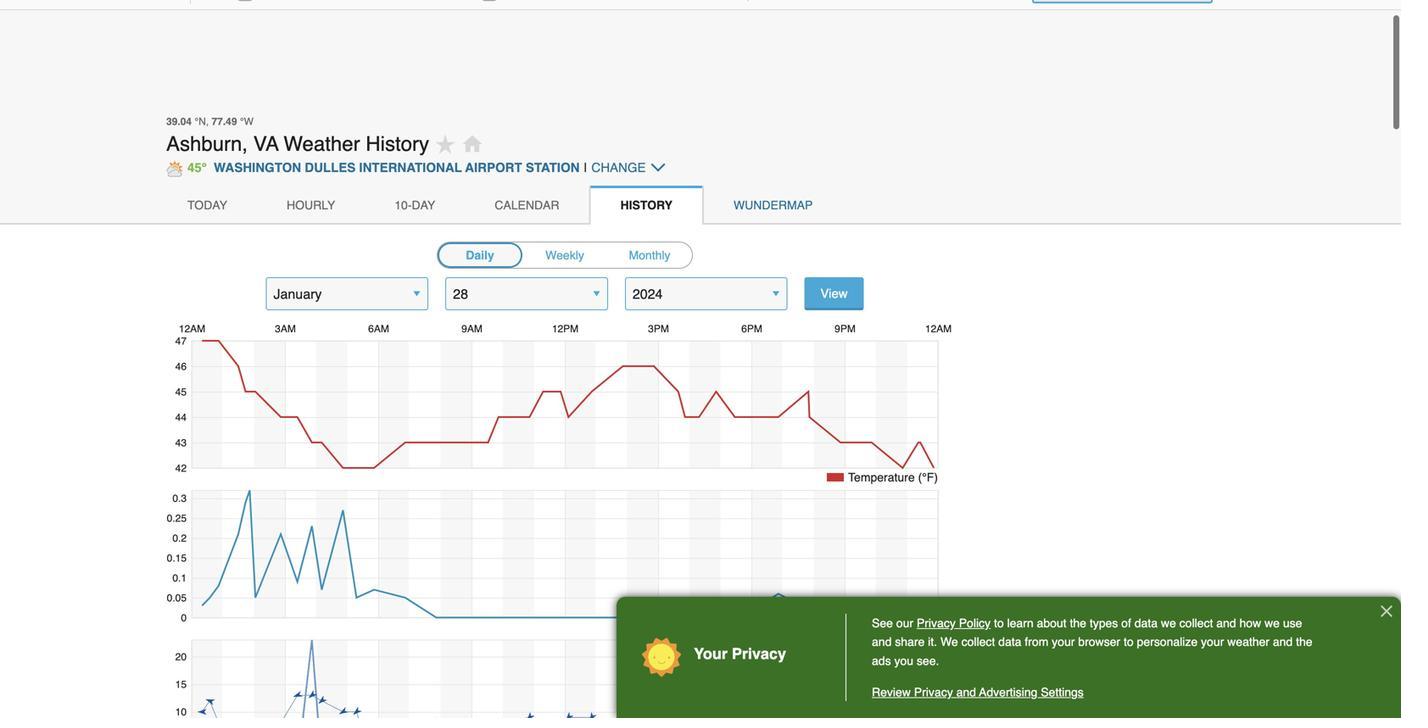 Task type: locate. For each thing, give the bounding box(es) containing it.
collect up personalize at bottom
[[1180, 617, 1214, 630]]

1 vertical spatial to
[[1124, 636, 1134, 649]]

data right of
[[1135, 617, 1158, 630]]

gps button element
[[1183, 0, 1207, 0]]

the down use
[[1297, 636, 1313, 649]]

0 horizontal spatial icon image
[[166, 161, 183, 177]]

77.49
[[212, 116, 237, 128]]

and left how
[[1217, 617, 1237, 630]]

we
[[1162, 617, 1177, 630], [1265, 617, 1280, 630]]

1 horizontal spatial your
[[1202, 636, 1225, 649]]

and left advertising
[[957, 686, 977, 700]]

°n,
[[195, 116, 209, 128]]

1 horizontal spatial history
[[621, 199, 673, 212]]

0 vertical spatial privacy
[[917, 617, 956, 630]]

to
[[994, 617, 1004, 630], [1124, 636, 1134, 649]]

calendar link
[[465, 186, 589, 225]]

0 horizontal spatial history
[[366, 132, 429, 156]]

precipitation
[[853, 621, 918, 634]]

| change
[[584, 160, 646, 175]]

day
[[412, 199, 436, 212]]

1 horizontal spatial collect
[[1180, 617, 1214, 630]]

share
[[895, 636, 925, 649]]

0 vertical spatial the
[[1070, 617, 1087, 630]]

hourly
[[287, 199, 335, 212]]

weather
[[284, 132, 360, 156]]

your left weather
[[1202, 636, 1225, 649]]

you
[[895, 655, 914, 668]]

privacy for review privacy and advertising settings
[[915, 686, 954, 700]]

wundermap
[[734, 199, 813, 212]]

daily link
[[438, 243, 523, 268]]

1 chart view image from the top
[[192, 337, 939, 473]]

0 vertical spatial history
[[366, 132, 429, 156]]

0 horizontal spatial data
[[999, 636, 1022, 649]]

collect
[[1180, 617, 1214, 630], [962, 636, 996, 649]]

history down change
[[621, 199, 673, 212]]

1 horizontal spatial data
[[1135, 617, 1158, 630]]

0 vertical spatial chart view image
[[192, 337, 939, 473]]

1 horizontal spatial icon image
[[642, 633, 682, 683]]

chart view image for precipitation (in)
[[192, 487, 939, 623]]

privacy for your privacy
[[732, 646, 787, 663]]

2 vertical spatial privacy
[[915, 686, 954, 700]]

1 vertical spatial the
[[1297, 636, 1313, 649]]

1 horizontal spatial we
[[1265, 617, 1280, 630]]

icon image left 'your'
[[642, 633, 682, 683]]

to left 'learn'
[[994, 617, 1004, 630]]

policy
[[959, 617, 991, 630]]

1 vertical spatial collect
[[962, 636, 996, 649]]

1 vertical spatial data
[[999, 636, 1022, 649]]

we up personalize at bottom
[[1162, 617, 1177, 630]]

1 vertical spatial icon image
[[642, 633, 682, 683]]

see
[[872, 617, 893, 630]]

39.04
[[166, 116, 192, 128]]

temperature
[[849, 471, 915, 485]]

icon image left 45
[[166, 161, 183, 177]]

and down precipitation
[[872, 636, 892, 649]]

|
[[584, 160, 588, 175]]

your
[[1052, 636, 1076, 649], [1202, 636, 1225, 649]]

0 vertical spatial data
[[1135, 617, 1158, 630]]

to learn about the types of data we   collect and how we use and share it. we collect data from your browser to personalize your weather and the ads you see.
[[872, 617, 1313, 668]]

browser
[[1079, 636, 1121, 649]]

39.04 °n, 77.49 °w ashburn, va weather history star_rate home
[[166, 116, 484, 156]]

to down of
[[1124, 636, 1134, 649]]

station
[[526, 160, 580, 175]]

2 vertical spatial chart view image
[[192, 637, 939, 719]]

View submit
[[805, 278, 864, 311]]

privacy up it.
[[917, 617, 956, 630]]

10-
[[395, 199, 412, 212]]

0 horizontal spatial we
[[1162, 617, 1177, 630]]

today link
[[158, 186, 257, 225]]

precipitation (in)
[[853, 621, 939, 634]]

history
[[366, 132, 429, 156], [621, 199, 673, 212]]

privacy down see.
[[915, 686, 954, 700]]

1 horizontal spatial the
[[1297, 636, 1313, 649]]

10-day
[[395, 199, 436, 212]]

data
[[1135, 617, 1158, 630], [999, 636, 1022, 649]]

from
[[1025, 636, 1049, 649]]

privacy
[[917, 617, 956, 630], [732, 646, 787, 663], [915, 686, 954, 700]]

va
[[253, 132, 279, 156]]

ashburn,
[[166, 132, 248, 156]]

privacy right 'your'
[[732, 646, 787, 663]]

1 vertical spatial privacy
[[732, 646, 787, 663]]

the left types
[[1070, 617, 1087, 630]]

history up washington dulles international airport station at the left top of the page
[[366, 132, 429, 156]]

your down about
[[1052, 636, 1076, 649]]

data down 'learn'
[[999, 636, 1022, 649]]

international
[[359, 160, 462, 175]]

chart view image
[[192, 337, 939, 473], [192, 487, 939, 623], [192, 637, 939, 719]]

icon image
[[166, 161, 183, 177], [642, 633, 682, 683]]

of
[[1122, 617, 1132, 630]]

(in)
[[921, 621, 939, 634]]

dulles
[[305, 160, 356, 175]]

close
[[1377, 601, 1398, 622]]

the
[[1070, 617, 1087, 630], [1297, 636, 1313, 649]]

45
[[188, 160, 202, 175]]

0 horizontal spatial collect
[[962, 636, 996, 649]]

it.
[[928, 636, 938, 649]]

0 horizontal spatial your
[[1052, 636, 1076, 649]]

history link
[[589, 186, 704, 225]]

types
[[1090, 617, 1119, 630]]

we
[[941, 636, 959, 649]]

we left use
[[1265, 617, 1280, 630]]

2 your from the left
[[1202, 636, 1225, 649]]

2 chart view image from the top
[[192, 487, 939, 623]]

1 vertical spatial chart view image
[[192, 487, 939, 623]]

and
[[1217, 617, 1237, 630], [872, 636, 892, 649], [1274, 636, 1293, 649], [957, 686, 977, 700]]

0 vertical spatial to
[[994, 617, 1004, 630]]

calendar
[[495, 199, 560, 212]]

collect down "policy"
[[962, 636, 996, 649]]

review privacy and advertising settings
[[872, 686, 1084, 700]]

0 vertical spatial icon image
[[166, 161, 183, 177]]



Task type: describe. For each thing, give the bounding box(es) containing it.
washington dulles international airport station
[[210, 160, 580, 175]]

about
[[1037, 617, 1067, 630]]

our
[[897, 617, 914, 630]]

wundermap link
[[704, 186, 843, 225]]

advertising
[[980, 686, 1038, 700]]

and inside review privacy and advertising settings link
[[957, 686, 977, 700]]

daily
[[466, 249, 494, 262]]

airport
[[465, 160, 522, 175]]

monthly
[[629, 249, 671, 262]]

(°f)
[[919, 471, 939, 485]]

weekly
[[546, 249, 585, 262]]

personalize
[[1138, 636, 1198, 649]]

1 horizontal spatial to
[[1124, 636, 1134, 649]]

10-day link
[[365, 186, 465, 225]]

weather
[[1228, 636, 1270, 649]]

privacy policy link
[[917, 617, 991, 630]]

today
[[188, 199, 227, 212]]

°w
[[240, 116, 254, 128]]

settings
[[1041, 686, 1084, 700]]

hourly link
[[257, 186, 365, 225]]

washington
[[214, 160, 301, 175]]

your privacy
[[694, 646, 787, 663]]

1 vertical spatial history
[[621, 199, 673, 212]]

your
[[694, 646, 728, 663]]

3 chart view image from the top
[[192, 637, 939, 719]]

home
[[461, 132, 484, 156]]

star_rate
[[434, 132, 457, 156]]

use
[[1284, 617, 1303, 630]]

0 vertical spatial collect
[[1180, 617, 1214, 630]]

0 horizontal spatial the
[[1070, 617, 1087, 630]]

0 horizontal spatial to
[[994, 617, 1004, 630]]

see our privacy policy
[[872, 617, 991, 630]]

monthly link
[[608, 245, 692, 270]]

see.
[[917, 655, 940, 668]]

1 we from the left
[[1162, 617, 1177, 630]]

history inside 39.04 °n, 77.49 °w ashburn, va weather history star_rate home
[[366, 132, 429, 156]]

change
[[592, 160, 646, 175]]

weekly link
[[523, 245, 608, 270]]

temperature (°f)
[[849, 471, 939, 485]]

ads
[[872, 655, 891, 668]]

and down use
[[1274, 636, 1293, 649]]

favorite location links element
[[158, 0, 1049, 16]]

change link
[[592, 160, 646, 175]]

chart view image for temperature (°f)
[[192, 337, 939, 473]]

learn
[[1008, 617, 1034, 630]]

how
[[1240, 617, 1262, 630]]

2 we from the left
[[1265, 617, 1280, 630]]

review privacy and advertising settings link
[[872, 684, 1084, 702]]

review
[[872, 686, 911, 700]]

close button
[[1377, 601, 1398, 622]]

Search search field
[[1033, 0, 1213, 3]]

1 your from the left
[[1052, 636, 1076, 649]]



Task type: vqa. For each thing, say whether or not it's contained in the screenshot.
2024
no



